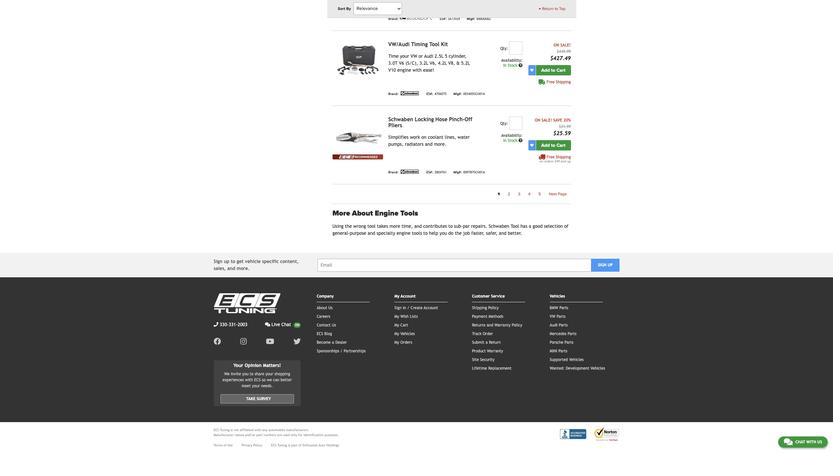 Task type: locate. For each thing, give the bounding box(es) containing it.
needs.
[[261, 384, 273, 389]]

invite
[[231, 372, 241, 377]]

1 vertical spatial stock
[[508, 138, 518, 143]]

free down $25.59
[[547, 155, 555, 160]]

up for sign up
[[608, 263, 613, 268]]

5
[[445, 53, 447, 59], [539, 192, 541, 197]]

0 vertical spatial audi
[[424, 53, 433, 59]]

identification
[[304, 434, 324, 437]]

of right selection
[[564, 224, 569, 229]]

return right caret up icon
[[542, 6, 554, 11]]

4 link
[[524, 190, 535, 199]]

ecs tuning recommends this product. image
[[333, 0, 383, 3], [333, 155, 383, 160]]

and inside free shipping on orders $49 and up
[[561, 160, 566, 163]]

schwaben - corporate logo image for vw/audi
[[400, 91, 420, 95]]

ecs inside the ecs tuning is not affiliated with any automobile manufacturers. manufacturer names and/or part numbers are used only for identification purposes.
[[214, 429, 219, 432]]

1 vertical spatial us
[[332, 323, 336, 328]]

my up my wish lists link
[[395, 294, 400, 299]]

parts up porsche parts
[[568, 332, 577, 337]]

schwaben locking hose pinch-off pliers link
[[388, 116, 473, 129]]

lifetime
[[472, 367, 487, 371]]

a left dealer
[[332, 341, 334, 345]]

and right $49
[[561, 160, 566, 163]]

2 horizontal spatial your
[[400, 53, 409, 59]]

4 my from the top
[[395, 332, 399, 337]]

page
[[558, 192, 567, 197]]

5 right 2.5l
[[445, 53, 447, 59]]

more. for coolant
[[434, 142, 447, 147]]

1 horizontal spatial account
[[424, 306, 438, 311]]

stock
[[508, 63, 518, 68], [508, 138, 518, 143]]

2 brand: from the top
[[388, 92, 399, 96]]

ecs left blog
[[317, 332, 323, 337]]

0 vertical spatial policy
[[488, 306, 499, 311]]

vw down bmw
[[550, 315, 556, 319]]

is left not at left bottom
[[231, 429, 233, 432]]

comments image left 'chat with us'
[[784, 438, 793, 446]]

1 vertical spatial sale!
[[542, 118, 552, 123]]

1 vertical spatial more.
[[237, 266, 250, 271]]

0 vertical spatial sale!
[[561, 43, 571, 47]]

1 add to cart button from the top
[[536, 65, 571, 75]]

1 stock from the top
[[508, 63, 518, 68]]

parts right bmw
[[560, 306, 568, 311]]

1 add to wish list image from the top
[[530, 69, 534, 72]]

Email email field
[[318, 259, 591, 272]]

0 horizontal spatial sale!
[[542, 118, 552, 123]]

free shipping
[[547, 80, 571, 84]]

0 horizontal spatial tool
[[429, 41, 440, 47]]

2 my from the top
[[395, 315, 399, 319]]

cart for $427.49
[[557, 67, 566, 73]]

add up orders
[[541, 143, 550, 148]]

0 horizontal spatial you
[[242, 372, 249, 377]]

3 link
[[514, 190, 524, 199]]

a for product warranty
[[486, 341, 488, 345]]

0 vertical spatial availability:
[[501, 58, 523, 63]]

return down the 'order'
[[489, 341, 501, 345]]

1 vertical spatial shipping
[[556, 155, 571, 160]]

engine down 'time,'
[[397, 231, 411, 236]]

0 horizontal spatial the
[[345, 224, 352, 229]]

1 vertical spatial chat
[[796, 440, 805, 445]]

sale! left the save
[[542, 118, 552, 123]]

0 vertical spatial part
[[256, 434, 263, 437]]

mfg#: for pinch-
[[454, 171, 462, 174]]

1 horizontal spatial schwaben
[[489, 224, 509, 229]]

mini
[[550, 349, 558, 354]]

a right submit at right bottom
[[486, 341, 488, 345]]

sub-
[[454, 224, 463, 229]]

2 question circle image from the top
[[519, 139, 523, 143]]

about up the careers
[[317, 306, 327, 311]]

$449.99
[[557, 49, 571, 54]]

1 in stock from the top
[[503, 63, 519, 68]]

1 vertical spatial ecs tuning recommends this product. image
[[333, 155, 383, 160]]

comments image for chat
[[784, 438, 793, 446]]

up for sign up to get vehicle specific content, sales, and more.
[[224, 259, 229, 264]]

0 vertical spatial cart
[[557, 67, 566, 73]]

supported vehicles link
[[550, 358, 584, 363]]

1 add from the top
[[541, 67, 550, 73]]

5 my from the top
[[395, 341, 399, 345]]

is
[[231, 429, 233, 432], [288, 444, 290, 448]]

about up wrong
[[352, 209, 373, 218]]

0 horizontal spatial up
[[224, 259, 229, 264]]

sign inside sign up to get vehicle specific content, sales, and more.
[[214, 259, 223, 264]]

brand: for vw/audi
[[388, 92, 399, 96]]

es#: 2804761
[[427, 171, 447, 174]]

mfg#: left "009787sch01a"
[[454, 171, 462, 174]]

to up free shipping on orders $49 and up
[[551, 143, 556, 148]]

orders
[[401, 341, 412, 345]]

1 vertical spatial tool
[[511, 224, 519, 229]]

0 horizontal spatial tuning
[[220, 429, 230, 432]]

cart down $427.49
[[557, 67, 566, 73]]

my
[[395, 294, 400, 299], [395, 315, 399, 319], [395, 323, 399, 328], [395, 332, 399, 337], [395, 341, 399, 345]]

shipping down $427.49
[[556, 80, 571, 84]]

on inside on sale! $449.99 $427.49
[[554, 43, 559, 47]]

to left help at the right of page
[[423, 231, 428, 236]]

sign inside button
[[598, 263, 607, 268]]

schwaben up simplifies
[[388, 116, 413, 123]]

0 vertical spatial return
[[542, 6, 554, 11]]

3 my from the top
[[395, 323, 399, 328]]

1 vertical spatial in stock
[[503, 138, 519, 143]]

account
[[401, 294, 416, 299], [424, 306, 438, 311]]

0 vertical spatial es#:
[[440, 17, 447, 21]]

1 vertical spatial free
[[547, 155, 555, 160]]

0 horizontal spatial part
[[256, 434, 263, 437]]

meet
[[242, 384, 251, 389]]

schwaben inside the schwaben locking hose pinch-off pliers
[[388, 116, 413, 123]]

on up $449.99
[[554, 43, 559, 47]]

0 vertical spatial add to wish list image
[[530, 69, 534, 72]]

tuning for part
[[277, 444, 287, 448]]

es#: for tool
[[427, 92, 433, 96]]

is down used
[[288, 444, 290, 448]]

0 horizontal spatial schwaben
[[388, 116, 413, 123]]

to left get
[[231, 259, 235, 264]]

cart down "wish"
[[401, 323, 408, 328]]

tuning for not
[[220, 429, 230, 432]]

2 add to wish list image from the top
[[530, 144, 534, 147]]

lines,
[[445, 135, 456, 140]]

up inside button
[[608, 263, 613, 268]]

1 vertical spatial qty:
[[500, 121, 508, 126]]

kit
[[441, 41, 448, 47]]

next page
[[549, 192, 567, 197]]

2 vertical spatial your
[[252, 384, 260, 389]]

to left top
[[555, 6, 558, 11]]

5 inside time your vw or audi 2.5l 5 cylinder, 3.0t v6 (s/c), 3.2l v6, 4.2l v8, & 5.2l v10 engine with ease!
[[445, 53, 447, 59]]

shipping inside free shipping on orders $49 and up
[[556, 155, 571, 160]]

policy for privacy policy
[[253, 444, 262, 448]]

es#: left 2804761
[[427, 171, 433, 174]]

timing
[[411, 41, 428, 47]]

and/or
[[245, 434, 255, 437]]

vehicle
[[245, 259, 261, 264]]

tool inside using the wrong tool takes more time, and contributes to sub-par repairs. schwaben tool has a good selection of general-purpose and specialty engine tools to help you do the job faster, safer, and better.
[[511, 224, 519, 229]]

2 horizontal spatial up
[[608, 263, 613, 268]]

1 vertical spatial in
[[503, 138, 507, 143]]

and right safer,
[[499, 231, 507, 236]]

comments image
[[265, 323, 270, 327], [784, 438, 793, 446]]

return
[[542, 6, 554, 11], [489, 341, 501, 345]]

brand:
[[388, 17, 399, 21], [388, 92, 399, 96], [388, 171, 399, 174]]

my down my cart
[[395, 332, 399, 337]]

free for free shipping on orders $49 and up
[[547, 155, 555, 160]]

up inside free shipping on orders $49 and up
[[567, 160, 571, 163]]

1 horizontal spatial /
[[407, 306, 410, 311]]

330-331-2003 link
[[214, 322, 248, 329]]

ecs down 'numbers'
[[271, 444, 276, 448]]

0 horizontal spatial on
[[535, 118, 540, 123]]

2 schwaben - corporate logo image from the top
[[400, 170, 420, 174]]

1 horizontal spatial tuning
[[277, 444, 287, 448]]

free inside free shipping on orders $49 and up
[[547, 155, 555, 160]]

my up 'my vehicles' link
[[395, 323, 399, 328]]

/ left create
[[407, 306, 410, 311]]

0 vertical spatial on
[[422, 135, 427, 140]]

parts for mercedes parts
[[568, 332, 577, 337]]

1 brand: from the top
[[388, 17, 399, 21]]

1 horizontal spatial a
[[486, 341, 488, 345]]

mini parts
[[550, 349, 568, 354]]

on for coolant
[[422, 135, 427, 140]]

0 vertical spatial your
[[400, 53, 409, 59]]

mfg#: left 003405sch01a
[[454, 92, 462, 96]]

0 horizontal spatial /
[[341, 349, 343, 354]]

1 horizontal spatial sign
[[395, 306, 402, 311]]

your right meet
[[252, 384, 260, 389]]

es#: for hose
[[427, 171, 433, 174]]

1 add to cart from the top
[[541, 67, 566, 73]]

schwaben - corporate logo image left 'es#: 2804761'
[[400, 170, 420, 174]]

1 vertical spatial add
[[541, 143, 550, 148]]

1 vertical spatial engine
[[397, 231, 411, 236]]

order
[[483, 332, 493, 337]]

chat with us link
[[778, 437, 828, 448]]

of
[[564, 224, 569, 229], [223, 444, 226, 448], [298, 444, 302, 448]]

add up free shipping
[[541, 67, 550, 73]]

5 right the 4
[[539, 192, 541, 197]]

1 horizontal spatial of
[[298, 444, 302, 448]]

0 horizontal spatial vw
[[411, 53, 417, 59]]

create
[[411, 306, 423, 311]]

vehicles up bmw parts
[[550, 294, 565, 299]]

1 vertical spatial tuning
[[277, 444, 287, 448]]

opinion
[[245, 363, 262, 369]]

ecs
[[317, 332, 323, 337], [254, 378, 261, 383], [214, 429, 219, 432], [271, 444, 276, 448]]

take survey
[[246, 397, 271, 402]]

0 horizontal spatial about
[[317, 306, 327, 311]]

ecs tuning is not affiliated with any automobile manufacturers. manufacturer names and/or part numbers are used only for identification purposes.
[[214, 429, 339, 437]]

009787sch01a
[[463, 171, 485, 174]]

is inside the ecs tuning is not affiliated with any automobile manufacturers. manufacturer names and/or part numbers are used only for identification purposes.
[[231, 429, 233, 432]]

0 horizontal spatial return
[[489, 341, 501, 345]]

the up general-
[[345, 224, 352, 229]]

sale! inside on sale! $449.99 $427.49
[[561, 43, 571, 47]]

paginated product list navigation navigation
[[333, 190, 571, 199]]

schwaben - corporate logo image left es#: 4706075
[[400, 91, 420, 95]]

account right create
[[424, 306, 438, 311]]

schwaben up safer,
[[489, 224, 509, 229]]

sign for sign up
[[598, 263, 607, 268]]

es#: 3673924
[[440, 17, 460, 21]]

my left "wish"
[[395, 315, 399, 319]]

1 qty: from the top
[[500, 46, 508, 51]]

sale! up $449.99
[[561, 43, 571, 47]]

twitter logo image
[[294, 338, 301, 346]]

2 stock from the top
[[508, 138, 518, 143]]

on
[[554, 43, 559, 47], [535, 118, 540, 123]]

tuning up manufacturer
[[220, 429, 230, 432]]

audi inside time your vw or audi 2.5l 5 cylinder, 3.0t v6 (s/c), 3.2l v6, 4.2l v8, & 5.2l v10 engine with ease!
[[424, 53, 433, 59]]

1 question circle image from the top
[[519, 63, 523, 67]]

1 vertical spatial question circle image
[[519, 139, 523, 143]]

0 vertical spatial shipping
[[556, 80, 571, 84]]

tuning down are
[[277, 444, 287, 448]]

vw/audi timing tool kit
[[388, 41, 448, 47]]

2 add to cart button from the top
[[536, 140, 571, 151]]

comments image for live
[[265, 323, 270, 327]]

tool left kit
[[429, 41, 440, 47]]

warranty down methods
[[495, 323, 511, 328]]

1 vertical spatial add to cart button
[[536, 140, 571, 151]]

1 vertical spatial audi
[[550, 323, 558, 328]]

on left orders
[[540, 160, 543, 163]]

1 free from the top
[[547, 80, 555, 84]]

shipping right orders
[[556, 155, 571, 160]]

mercedes parts
[[550, 332, 577, 337]]

free down $427.49
[[547, 80, 555, 84]]

matters!
[[263, 363, 281, 369]]

par
[[463, 224, 470, 229]]

audi
[[424, 53, 433, 59], [550, 323, 558, 328]]

more. inside sign up to get vehicle specific content, sales, and more.
[[237, 266, 250, 271]]

us
[[329, 306, 333, 311], [332, 323, 336, 328], [818, 440, 822, 445]]

up inside sign up to get vehicle specific content, sales, and more.
[[224, 259, 229, 264]]

only
[[291, 434, 297, 437]]

more. inside the simplifies work on coolant lines, water pumps, radiators and more.
[[434, 142, 447, 147]]

schwaben
[[388, 116, 413, 123], [489, 224, 509, 229]]

add to cart for $427.49
[[541, 67, 566, 73]]

0 vertical spatial in
[[503, 63, 507, 68]]

your up v6
[[400, 53, 409, 59]]

1 availability: from the top
[[501, 58, 523, 63]]

2 availability: from the top
[[501, 133, 523, 138]]

0 vertical spatial tuning
[[220, 429, 230, 432]]

work
[[410, 135, 420, 140]]

0 horizontal spatial is
[[231, 429, 233, 432]]

a right "has"
[[529, 224, 531, 229]]

1 schwaben - corporate logo image from the top
[[400, 91, 420, 95]]

parts up mercedes parts
[[559, 323, 568, 328]]

1 vertical spatial /
[[341, 349, 343, 354]]

payment methods link
[[472, 315, 504, 319]]

0 vertical spatial add
[[541, 67, 550, 73]]

2 qty: from the top
[[500, 121, 508, 126]]

2 add from the top
[[541, 143, 550, 148]]

stock for $25.59
[[508, 138, 518, 143]]

0 vertical spatial 5
[[445, 53, 447, 59]]

comments image inside live chat link
[[265, 323, 270, 327]]

wanted:
[[550, 367, 565, 371]]

1 vertical spatial schwaben - corporate logo image
[[400, 170, 420, 174]]

2 add to cart from the top
[[541, 143, 566, 148]]

sign up to get vehicle specific content, sales, and more.
[[214, 259, 299, 271]]

5 link
[[535, 190, 545, 199]]

0 vertical spatial comments image
[[265, 323, 270, 327]]

cart for $25.59
[[557, 143, 566, 148]]

2.5l
[[435, 53, 444, 59]]

add to cart button up free shipping on orders $49 and up
[[536, 140, 571, 151]]

0 horizontal spatial policy
[[253, 444, 262, 448]]

a for sponsorships / partnerships
[[332, 341, 334, 345]]

part down any
[[256, 434, 263, 437]]

share
[[255, 372, 264, 377]]

to left share
[[250, 372, 254, 377]]

site security
[[472, 358, 495, 363]]

2
[[508, 192, 510, 197]]

3.2l
[[420, 60, 429, 66]]

0 vertical spatial on
[[554, 43, 559, 47]]

parts down bmw parts
[[557, 315, 566, 319]]

product warranty link
[[472, 349, 503, 354]]

parts for audi parts
[[559, 323, 568, 328]]

1 horizontal spatial policy
[[488, 306, 499, 311]]

0 horizontal spatial more.
[[237, 266, 250, 271]]

2 free from the top
[[547, 155, 555, 160]]

1 horizontal spatial you
[[440, 231, 447, 236]]

0 vertical spatial add to cart
[[541, 67, 566, 73]]

0 horizontal spatial chat
[[282, 322, 291, 328]]

question circle image
[[519, 63, 523, 67], [519, 139, 523, 143]]

2 horizontal spatial of
[[564, 224, 569, 229]]

on left the save
[[535, 118, 540, 123]]

sale! inside on sale!                         save 20% $31.99 $25.59
[[542, 118, 552, 123]]

ecs left so at the bottom of the page
[[254, 378, 261, 383]]

with inside we invite you to share your shopping experiences with ecs so we can better meet your needs.
[[245, 378, 253, 383]]

comments image inside the chat with us link
[[784, 438, 793, 446]]

takes
[[377, 224, 388, 229]]

ecs up manufacturer
[[214, 429, 219, 432]]

track order link
[[472, 332, 493, 337]]

1 my from the top
[[395, 294, 400, 299]]

1 vertical spatial is
[[288, 444, 290, 448]]

holdings
[[326, 444, 339, 448]]

add to wish list image
[[530, 69, 534, 72], [530, 144, 534, 147]]

brand: down v10
[[388, 92, 399, 96]]

my vehicles
[[395, 332, 415, 337]]

in stock for $25.59
[[503, 138, 519, 143]]

sign for sign in / create account
[[395, 306, 402, 311]]

None number field
[[509, 41, 523, 55], [509, 117, 523, 130], [509, 41, 523, 55], [509, 117, 523, 130]]

0 vertical spatial is
[[231, 429, 233, 432]]

supported
[[550, 358, 568, 363]]

shipping for free shipping
[[556, 80, 571, 84]]

and inside the simplifies work on coolant lines, water pumps, radiators and more.
[[425, 142, 433, 147]]

submit
[[472, 341, 485, 345]]

shipping policy
[[472, 306, 499, 311]]

on right work
[[422, 135, 427, 140]]

of left enthusiast
[[298, 444, 302, 448]]

2 horizontal spatial policy
[[512, 323, 522, 328]]

1 vertical spatial add to wish list image
[[530, 144, 534, 147]]

facebook logo image
[[214, 338, 221, 346]]

2 vertical spatial es#:
[[427, 171, 433, 174]]

my for my vehicles
[[395, 332, 399, 337]]

the down sub-
[[455, 231, 462, 236]]

4706075
[[435, 92, 447, 96]]

parts down porsche parts
[[559, 349, 568, 354]]

shipping up the payment
[[472, 306, 487, 311]]

1 vertical spatial availability:
[[501, 133, 523, 138]]

you left "do"
[[440, 231, 447, 236]]

your opinion matters!
[[234, 363, 281, 369]]

0 vertical spatial add to cart button
[[536, 65, 571, 75]]

ecs tuning image
[[214, 294, 280, 314]]

1 horizontal spatial comments image
[[784, 438, 793, 446]]

to inside sign up to get vehicle specific content, sales, and more.
[[231, 259, 235, 264]]

0 horizontal spatial comments image
[[265, 323, 270, 327]]

1 vertical spatial the
[[455, 231, 462, 236]]

on inside on sale!                         save 20% $31.99 $25.59
[[535, 118, 540, 123]]

es#: left 3673924
[[440, 17, 447, 21]]

with inside the ecs tuning is not affiliated with any automobile manufacturers. manufacturer names and/or part numbers are used only for identification purposes.
[[255, 429, 261, 432]]

and down coolant
[[425, 142, 433, 147]]

1 vertical spatial policy
[[512, 323, 522, 328]]

and up the 'order'
[[487, 323, 493, 328]]

1 horizontal spatial tool
[[511, 224, 519, 229]]

take
[[246, 397, 256, 402]]

3 brand: from the top
[[388, 171, 399, 174]]

0 vertical spatial engine
[[397, 67, 411, 73]]

is for not
[[231, 429, 233, 432]]

tool up better.
[[511, 224, 519, 229]]

on inside the simplifies work on coolant lines, water pumps, radiators and more.
[[422, 135, 427, 140]]

warranty up the security
[[487, 349, 503, 354]]

add to cart up free shipping
[[541, 67, 566, 73]]

schwaben - corporate logo image
[[400, 91, 420, 95], [400, 170, 420, 174]]

careers link
[[317, 315, 330, 319]]

audi right or
[[424, 53, 433, 59]]

replacement
[[488, 367, 512, 371]]

2 in stock from the top
[[503, 138, 519, 143]]

part down only
[[291, 444, 297, 448]]

parts down mercedes parts
[[565, 341, 574, 345]]

2 vertical spatial mfg#:
[[454, 171, 462, 174]]

/ down dealer
[[341, 349, 343, 354]]

sponsorships / partnerships link
[[317, 349, 366, 354]]

more. for get
[[237, 266, 250, 271]]

you right invite
[[242, 372, 249, 377]]

brand: down pumps,
[[388, 171, 399, 174]]

methods
[[489, 315, 504, 319]]

2 horizontal spatial a
[[529, 224, 531, 229]]

or
[[419, 53, 423, 59]]

audi down vw parts
[[550, 323, 558, 328]]

your up we
[[266, 372, 273, 377]]

1 vertical spatial on
[[535, 118, 540, 123]]

tuning inside the ecs tuning is not affiliated with any automobile manufacturers. manufacturer names and/or part numbers are used only for identification purposes.
[[220, 429, 230, 432]]

&
[[457, 60, 460, 66]]

live chat link
[[265, 322, 301, 329]]

0 vertical spatial us
[[329, 306, 333, 311]]

my left orders
[[395, 341, 399, 345]]

qty: for schwaben locking hose pinch-off pliers
[[500, 121, 508, 126]]

return to top link
[[539, 6, 566, 12]]

1 link
[[494, 190, 504, 199]]

my wish lists link
[[395, 315, 418, 319]]

2804761
[[435, 171, 447, 174]]

comments image left the live
[[265, 323, 270, 327]]

add to cart button up free shipping
[[536, 65, 571, 75]]

1 horizontal spatial on
[[540, 160, 543, 163]]

on inside free shipping on orders $49 and up
[[540, 160, 543, 163]]

es#: left 4706075
[[427, 92, 433, 96]]

by
[[346, 6, 351, 11]]

engine inside time your vw or audi 2.5l 5 cylinder, 3.0t v6 (s/c), 3.2l v6, 4.2l v8, & 5.2l v10 engine with ease!
[[397, 67, 411, 73]]

a inside using the wrong tool takes more time, and contributes to sub-par repairs. schwaben tool has a good selection of general-purpose and specialty engine tools to help you do the job faster, safer, and better.
[[529, 224, 531, 229]]

5.2l
[[461, 60, 470, 66]]

1 horizontal spatial up
[[567, 160, 571, 163]]

0 horizontal spatial on
[[422, 135, 427, 140]]

vw left or
[[411, 53, 417, 59]]

account up sign in / create account
[[401, 294, 416, 299]]

0 vertical spatial in stock
[[503, 63, 519, 68]]

numbers
[[264, 434, 276, 437]]

bmw
[[550, 306, 558, 311]]

purposes.
[[325, 434, 339, 437]]



Task type: vqa. For each thing, say whether or not it's contained in the screenshot.
orders.
no



Task type: describe. For each thing, give the bounding box(es) containing it.
partnerships
[[344, 349, 366, 354]]

parts for vw parts
[[557, 315, 566, 319]]

with inside time your vw or audi 2.5l 5 cylinder, 3.0t v6 (s/c), 3.2l v6, 4.2l v8, & 5.2l v10 engine with ease!
[[413, 67, 422, 73]]

0 horizontal spatial account
[[401, 294, 416, 299]]

1 horizontal spatial about
[[352, 209, 373, 218]]

vw/audi
[[388, 41, 410, 47]]

schwaben inside using the wrong tool takes more time, and contributes to sub-par repairs. schwaben tool has a good selection of general-purpose and specialty engine tools to help you do the job faster, safer, and better.
[[489, 224, 509, 229]]

1 vertical spatial about
[[317, 306, 327, 311]]

add to cart button for $427.49
[[536, 65, 571, 75]]

for
[[298, 434, 303, 437]]

1 vertical spatial return
[[489, 341, 501, 345]]

phone image
[[214, 323, 218, 327]]

about us
[[317, 306, 333, 311]]

vw parts link
[[550, 315, 566, 319]]

ecs for ecs tuning is part of enthusiast auto holdings
[[271, 444, 276, 448]]

on for $25.59
[[535, 118, 540, 123]]

2 vertical spatial cart
[[401, 323, 408, 328]]

sign in / create account link
[[395, 306, 438, 311]]

your inside time your vw or audi 2.5l 5 cylinder, 3.0t v6 (s/c), 3.2l v6, 4.2l v8, & 5.2l v10 engine with ease!
[[400, 53, 409, 59]]

caret up image
[[539, 7, 541, 11]]

radiators
[[405, 142, 424, 147]]

to up free shipping
[[551, 67, 556, 73]]

sign for sign up to get vehicle specific content, sales, and more.
[[214, 259, 223, 264]]

you inside we invite you to share your shopping experiences with ecs so we can better meet your needs.
[[242, 372, 249, 377]]

mercedes parts link
[[550, 332, 577, 337]]

sort
[[338, 6, 345, 11]]

schwaben locking hose pinch-off pliers
[[388, 116, 473, 129]]

2 vertical spatial shipping
[[472, 306, 487, 311]]

cylinder,
[[449, 53, 467, 59]]

add to wish list image for $427.49
[[530, 69, 534, 72]]

terms
[[214, 444, 222, 448]]

(s/c),
[[406, 60, 418, 66]]

site
[[472, 358, 479, 363]]

next
[[549, 192, 557, 197]]

vw inside time your vw or audi 2.5l 5 cylinder, 3.0t v6 (s/c), 3.2l v6, 4.2l v8, & 5.2l v10 engine with ease!
[[411, 53, 417, 59]]

you inside using the wrong tool takes more time, and contributes to sub-par repairs. schwaben tool has a good selection of general-purpose and specialty engine tools to help you do the job faster, safer, and better.
[[440, 231, 447, 236]]

customer service
[[472, 294, 505, 299]]

parts for bmw parts
[[560, 306, 568, 311]]

content,
[[280, 259, 299, 264]]

and down tool
[[368, 231, 375, 236]]

parts for mini parts
[[559, 349, 568, 354]]

2 vertical spatial us
[[818, 440, 822, 445]]

330-331-2003
[[220, 322, 248, 328]]

site security link
[[472, 358, 495, 363]]

v8,
[[448, 60, 455, 66]]

availability: for $427.49
[[501, 58, 523, 63]]

mercedes
[[550, 332, 567, 337]]

is for part
[[288, 444, 290, 448]]

pinch-
[[449, 116, 465, 123]]

of inside using the wrong tool takes more time, and contributes to sub-par repairs. schwaben tool has a good selection of general-purpose and specialty engine tools to help you do the job faster, safer, and better.
[[564, 224, 569, 229]]

submit a return link
[[472, 341, 501, 345]]

1 horizontal spatial return
[[542, 6, 554, 11]]

help
[[429, 231, 438, 236]]

auto
[[319, 444, 325, 448]]

add to wish list image for $25.59
[[530, 144, 534, 147]]

instagram logo image
[[240, 338, 247, 346]]

to inside we invite you to share your shopping experiences with ecs so we can better meet your needs.
[[250, 372, 254, 377]]

my for my wish lists
[[395, 315, 399, 319]]

20%
[[564, 118, 571, 123]]

blog
[[324, 332, 332, 337]]

sale! for $25.59
[[542, 118, 552, 123]]

stock for $427.49
[[508, 63, 518, 68]]

about us link
[[317, 306, 333, 311]]

tools
[[400, 209, 418, 218]]

and up tools
[[414, 224, 422, 229]]

availability: for $25.59
[[501, 133, 523, 138]]

to up "do"
[[449, 224, 453, 229]]

good
[[533, 224, 543, 229]]

bmw parts link
[[550, 306, 568, 311]]

add for $25.59
[[541, 143, 550, 148]]

1 vertical spatial account
[[424, 306, 438, 311]]

youtube logo image
[[266, 338, 274, 346]]

ecs inside we invite you to share your shopping experiences with ecs so we can better meet your needs.
[[254, 378, 261, 383]]

on for $427.49
[[554, 43, 559, 47]]

vehicles right development
[[591, 367, 605, 371]]

policy for shipping policy
[[488, 306, 499, 311]]

vehicles up wanted: development vehicles link
[[569, 358, 584, 363]]

get
[[237, 259, 244, 264]]

survey
[[257, 397, 271, 402]]

ecs for ecs blog
[[317, 332, 323, 337]]

brand: for schwaben
[[388, 171, 399, 174]]

question circle image for $427.49
[[519, 63, 523, 67]]

chat inside live chat link
[[282, 322, 291, 328]]

and inside sign up to get vehicle specific content, sales, and more.
[[227, 266, 235, 271]]

2003
[[238, 322, 248, 328]]

part inside the ecs tuning is not affiliated with any automobile manufacturers. manufacturer names and/or part numbers are used only for identification purposes.
[[256, 434, 263, 437]]

es#2804761 - 009787sch01a - schwaben locking hose pinch-off pliers - simplifies work on coolant lines, water pumps, radiators and more. - schwaben - audi bmw volkswagen mercedes benz mini porsche image
[[333, 117, 383, 155]]

track
[[472, 332, 482, 337]]

shopping
[[275, 372, 290, 377]]

add to cart button for $25.59
[[536, 140, 571, 151]]

contact us
[[317, 323, 336, 328]]

ecs for ecs tuning is not affiliated with any automobile manufacturers. manufacturer names and/or part numbers are used only for identification purposes.
[[214, 429, 219, 432]]

0 horizontal spatial of
[[223, 444, 226, 448]]

us for contact us
[[332, 323, 336, 328]]

we
[[267, 378, 272, 383]]

1 vertical spatial your
[[266, 372, 273, 377]]

in stock for $427.49
[[503, 63, 519, 68]]

331-
[[229, 322, 238, 328]]

enthusiast auto holdings link
[[303, 443, 339, 448]]

bav auto tools - corporate logo image
[[400, 14, 433, 20]]

your
[[234, 363, 243, 369]]

0 vertical spatial warranty
[[495, 323, 511, 328]]

porsche
[[550, 341, 564, 345]]

schwaben - corporate logo image for schwaben
[[400, 170, 420, 174]]

wanted: development vehicles
[[550, 367, 605, 371]]

contact
[[317, 323, 331, 328]]

mfg#: for kit
[[454, 92, 462, 96]]

my for my orders
[[395, 341, 399, 345]]

us for about us
[[329, 306, 333, 311]]

not
[[234, 429, 239, 432]]

pliers
[[388, 122, 402, 129]]

better
[[281, 378, 292, 383]]

bmw parts
[[550, 306, 568, 311]]

2 link
[[504, 190, 514, 199]]

engine
[[375, 209, 399, 218]]

5 inside 5 link
[[539, 192, 541, 197]]

2 ecs tuning recommends this product. image from the top
[[333, 155, 383, 160]]

shipping policy link
[[472, 306, 499, 311]]

4.2l
[[438, 60, 447, 66]]

question circle image for $25.59
[[519, 139, 523, 143]]

time your vw or audi 2.5l 5 cylinder, 3.0t v6 (s/c), 3.2l v6, 4.2l v8, & 5.2l v10 engine with ease!
[[388, 53, 470, 73]]

better.
[[508, 231, 522, 236]]

repairs.
[[471, 224, 487, 229]]

chat with us
[[796, 440, 822, 445]]

sale! for $427.49
[[561, 43, 571, 47]]

add to cart for $25.59
[[541, 143, 566, 148]]

top
[[559, 6, 566, 11]]

on for orders
[[540, 160, 543, 163]]

company
[[317, 294, 334, 299]]

0 vertical spatial the
[[345, 224, 352, 229]]

lists
[[410, 315, 418, 319]]

3
[[518, 192, 520, 197]]

1 horizontal spatial chat
[[796, 440, 805, 445]]

1 vertical spatial vw
[[550, 315, 556, 319]]

free for free shipping
[[547, 80, 555, 84]]

0 vertical spatial mfg#:
[[467, 17, 475, 21]]

shipping for free shipping on orders $49 and up
[[556, 155, 571, 160]]

add for $427.49
[[541, 67, 550, 73]]

in for $25.59
[[503, 138, 507, 143]]

we invite you to share your shopping experiences with ecs so we can better meet your needs.
[[223, 372, 292, 389]]

time,
[[402, 224, 413, 229]]

we
[[224, 372, 230, 377]]

my orders link
[[395, 341, 412, 345]]

1 vertical spatial warranty
[[487, 349, 503, 354]]

manufacturer
[[214, 434, 234, 437]]

vehicles up orders
[[401, 332, 415, 337]]

privacy policy
[[242, 444, 262, 448]]

my for my cart
[[395, 323, 399, 328]]

time
[[388, 53, 399, 59]]

save
[[553, 118, 562, 123]]

1 horizontal spatial audi
[[550, 323, 558, 328]]

lifetime replacement link
[[472, 367, 512, 371]]

hose
[[436, 116, 448, 123]]

returns and warranty policy
[[472, 323, 522, 328]]

general-
[[333, 231, 350, 236]]

in for $427.49
[[503, 63, 507, 68]]

1 ecs tuning recommends this product. image from the top
[[333, 0, 383, 3]]

terms of use link
[[214, 443, 233, 448]]

orders
[[544, 160, 554, 163]]

engine inside using the wrong tool takes more time, and contributes to sub-par repairs. schwaben tool has a good selection of general-purpose and specialty engine tools to help you do the job faster, safer, and better.
[[397, 231, 411, 236]]

off
[[465, 116, 473, 123]]

2 vertical spatial in
[[403, 306, 406, 311]]

product warranty
[[472, 349, 503, 354]]

my for my account
[[395, 294, 400, 299]]

es#4706075 - 003405sch01a - vw/audi timing tool kit - time your vw or audi 2.5l 5 cylinder, 3.0t v6 (s/c), 3.2l v6, 4.2l v8, & 5.2l v10 engine with ease! - schwaben - audi image
[[333, 41, 383, 79]]

1 horizontal spatial part
[[291, 444, 297, 448]]

live
[[272, 322, 280, 328]]

qty: for vw/audi timing tool kit
[[500, 46, 508, 51]]

can
[[273, 378, 279, 383]]

my wish lists
[[395, 315, 418, 319]]

3673924
[[448, 17, 460, 21]]

parts for porsche parts
[[565, 341, 574, 345]]

audi parts
[[550, 323, 568, 328]]



